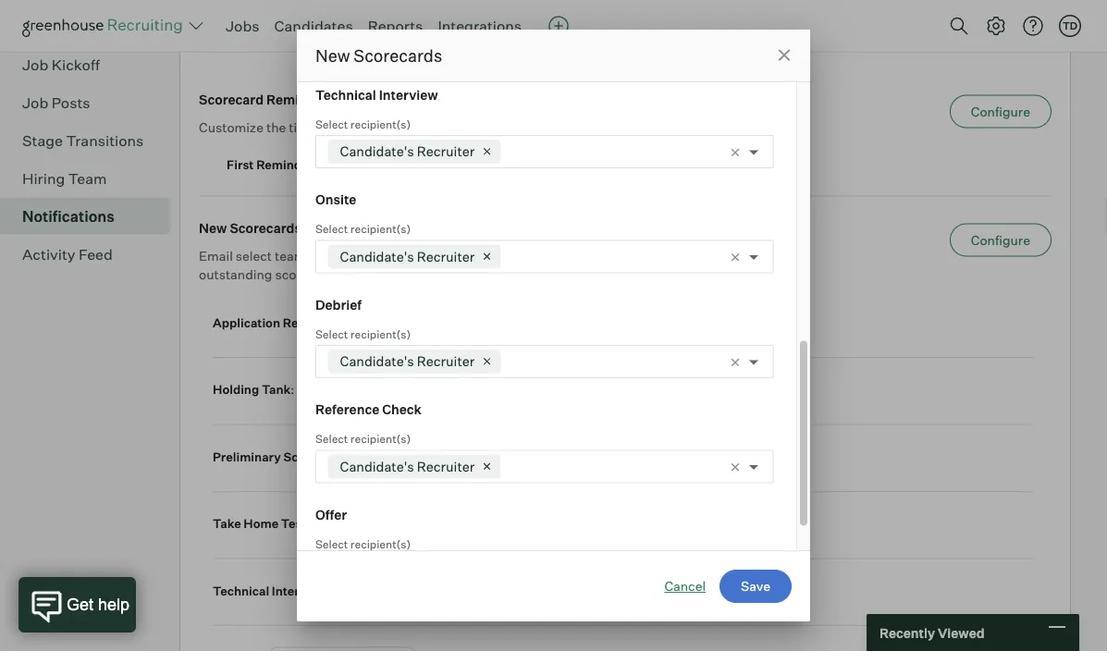 Task type: locate. For each thing, give the bounding box(es) containing it.
outstanding
[[199, 266, 272, 282]]

select down reminders
[[316, 117, 348, 131]]

the
[[267, 119, 286, 135], [365, 266, 384, 282]]

0 vertical spatial notifications
[[296, 29, 406, 52]]

scorecard
[[436, 119, 496, 135], [442, 248, 503, 264]]

reports
[[368, 17, 423, 35]]

3 job from the top
[[22, 93, 48, 112]]

2 recipient(s) from the top
[[351, 222, 411, 236]]

0 vertical spatial new
[[316, 45, 350, 66]]

0 vertical spatial job
[[22, 17, 48, 36]]

1 horizontal spatial technical
[[316, 87, 376, 103]]

0 vertical spatial scorecards
[[354, 45, 443, 66]]

1 select recipient(s) from the top
[[316, 117, 411, 131]]

recruiter
[[417, 143, 475, 160], [417, 248, 475, 265], [426, 316, 482, 332], [417, 353, 475, 370], [392, 383, 448, 400], [426, 450, 482, 467], [417, 458, 475, 475], [408, 518, 464, 534]]

new scorecards dialog
[[297, 0, 811, 622]]

0 horizontal spatial new scorecards
[[199, 220, 302, 236]]

technical interview up frequency
[[316, 87, 438, 103]]

2 vertical spatial :
[[325, 450, 328, 464]]

1 vertical spatial new scorecards
[[199, 220, 302, 236]]

0 horizontal spatial the
[[267, 119, 286, 135]]

recipient(s)
[[351, 117, 411, 131], [351, 222, 411, 236], [351, 327, 411, 341], [351, 432, 411, 446], [351, 537, 411, 551]]

configure button
[[950, 95, 1052, 128], [950, 224, 1052, 257]]

0 horizontal spatial :
[[291, 382, 295, 397]]

reminders
[[267, 91, 335, 108]]

1 horizontal spatial a
[[612, 248, 619, 264]]

configure button for customize the time and frequency that scorecard reminders are sent to interviewers.
[[950, 95, 1052, 128]]

1 horizontal spatial scorecards
[[354, 45, 443, 66]]

scorecard up scorecard reminders
[[203, 29, 292, 52]]

0 vertical spatial new scorecards
[[316, 45, 443, 66]]

3 select recipient(s) from the top
[[316, 327, 411, 341]]

recently viewed
[[880, 625, 985, 641]]

the left time
[[267, 119, 286, 135]]

submitted right is
[[518, 248, 581, 264]]

1 vertical spatial and
[[761, 248, 784, 264]]

1 horizontal spatial new
[[316, 45, 350, 66]]

and right time
[[319, 119, 342, 135]]

1 vertical spatial configure
[[972, 232, 1031, 248]]

configure for customize the time and frequency that scorecard reminders are sent to interviewers.
[[972, 103, 1031, 120]]

new up email
[[199, 220, 227, 236]]

recipient(s) for onsite
[[351, 222, 411, 236]]

2 job from the top
[[22, 55, 48, 74]]

candidate's recruiter
[[340, 143, 475, 160], [340, 248, 475, 265], [351, 316, 482, 332], [340, 353, 475, 370], [317, 383, 448, 400], [351, 450, 482, 467], [340, 458, 475, 475], [333, 518, 464, 534]]

new scorecards inside dialog
[[316, 45, 443, 66]]

0 horizontal spatial submitted
[[518, 248, 581, 264]]

1 vertical spatial scorecard
[[199, 91, 264, 108]]

job kickoff
[[22, 55, 100, 74]]

jobs
[[226, 17, 260, 35]]

1 vertical spatial scorecard
[[442, 248, 503, 264]]

1 configure button from the top
[[950, 95, 1052, 128]]

0 vertical spatial the
[[267, 119, 286, 135]]

holding tank :
[[213, 382, 297, 397]]

notifications inside notifications link
[[22, 207, 115, 226]]

technical down take
[[213, 584, 269, 599]]

1 vertical spatial configure button
[[950, 224, 1052, 257]]

scorecards
[[354, 45, 443, 66], [230, 220, 302, 236]]

1 horizontal spatial and
[[761, 248, 784, 264]]

summary
[[622, 248, 679, 264]]

1 a from the left
[[404, 248, 412, 264]]

1 horizontal spatial interview
[[379, 87, 438, 103]]

members
[[309, 248, 366, 264]]

job
[[22, 17, 48, 36], [22, 55, 48, 74], [22, 93, 48, 112]]

technical up frequency
[[316, 87, 376, 103]]

interview inside new scorecards dialog
[[379, 87, 438, 103]]

home
[[244, 517, 279, 531]]

scorecards up select
[[230, 220, 302, 236]]

select for onsite
[[316, 222, 348, 236]]

select recipient(s) for onsite
[[316, 222, 411, 236]]

: down reference
[[325, 450, 328, 464]]

2 configure button from the top
[[950, 224, 1052, 257]]

to
[[615, 119, 627, 135]]

scorecards down reports at the left
[[354, 45, 443, 66]]

select recipient(s) for reference check
[[316, 432, 411, 446]]

: right holding
[[291, 382, 295, 397]]

scorecard
[[203, 29, 292, 52], [199, 91, 264, 108]]

interview down test
[[272, 584, 327, 599]]

select recipient(s) up after
[[316, 117, 411, 131]]

3 recipient(s) from the top
[[351, 327, 411, 341]]

greenhouse recruiting image
[[22, 15, 189, 37]]

0 vertical spatial and
[[319, 119, 342, 135]]

candidate's up "reference check"
[[340, 353, 414, 370]]

reminders
[[499, 119, 561, 135]]

a right with on the top right of page
[[612, 248, 619, 264]]

team
[[275, 248, 306, 264]]

new
[[316, 45, 350, 66], [199, 220, 227, 236]]

notifications
[[296, 29, 406, 52], [22, 207, 115, 226]]

1 vertical spatial scorecards
[[230, 220, 302, 236]]

1 horizontal spatial new scorecards
[[316, 45, 443, 66]]

select
[[316, 117, 348, 131], [316, 222, 348, 236], [316, 327, 348, 341], [316, 432, 348, 446], [316, 537, 348, 551]]

screen
[[284, 450, 325, 464]]

select recipient(s) down debrief
[[316, 327, 411, 341]]

4 select from the top
[[316, 432, 348, 446]]

0 horizontal spatial notifications
[[22, 207, 115, 226]]

first
[[227, 157, 254, 172]]

2 vertical spatial job
[[22, 93, 48, 112]]

activity feed
[[22, 245, 113, 263]]

candidate's down "reference check"
[[340, 458, 414, 475]]

technical interview
[[316, 87, 438, 103], [213, 584, 327, 599]]

new inside new scorecards dialog
[[316, 45, 350, 66]]

2 select recipient(s) from the top
[[316, 222, 411, 236]]

recipient(s) for technical interview
[[351, 117, 411, 131]]

1 job from the top
[[22, 17, 48, 36]]

1 vertical spatial :
[[291, 382, 295, 397]]

0 vertical spatial technical
[[316, 87, 376, 103]]

activity feed link
[[22, 243, 163, 265]]

interview
[[379, 87, 438, 103], [272, 584, 327, 599]]

candidate's down frequency
[[340, 143, 414, 160]]

scorecards inside dialog
[[354, 45, 443, 66]]

select recipient(s) down "reference check"
[[316, 432, 411, 446]]

job left posts
[[22, 93, 48, 112]]

submitted right of
[[696, 248, 759, 264]]

interviewers.
[[630, 119, 709, 135]]

1 recipient(s) from the top
[[351, 117, 411, 131]]

and right of
[[761, 248, 784, 264]]

1 vertical spatial interview
[[272, 584, 327, 599]]

and
[[319, 119, 342, 135], [761, 248, 784, 264]]

tank
[[262, 382, 291, 397]]

new
[[414, 248, 439, 264]]

with
[[583, 248, 609, 264]]

configure
[[972, 103, 1031, 120], [972, 232, 1031, 248]]

of
[[682, 248, 694, 264]]

scorecard right "that"
[[436, 119, 496, 135]]

0 vertical spatial configure
[[972, 103, 1031, 120]]

: for holding tank :
[[291, 382, 295, 397]]

select recipient(s)
[[316, 117, 411, 131], [316, 222, 411, 236], [316, 327, 411, 341], [316, 432, 411, 446], [316, 537, 411, 551]]

5 recipient(s) from the top
[[351, 537, 411, 551]]

configure for email select team members when a new scorecard is submitted with a summary of submitted and outstanding scorecards for the selected stage.
[[972, 232, 1031, 248]]

technical inside new scorecards dialog
[[316, 87, 376, 103]]

1 vertical spatial new
[[199, 220, 227, 236]]

1 horizontal spatial the
[[365, 266, 384, 282]]

the inside email select team members when a new scorecard is submitted with a summary of submitted and outstanding scorecards for the selected stage.
[[365, 266, 384, 282]]

new scorecards up select
[[199, 220, 302, 236]]

select up "screen"
[[316, 432, 348, 446]]

select down debrief
[[316, 327, 348, 341]]

0 vertical spatial interview
[[379, 87, 438, 103]]

select recipient(s) up when
[[316, 222, 411, 236]]

configure button for email select team members when a new scorecard is submitted with a summary of submitted and outstanding scorecards for the selected stage.
[[950, 224, 1052, 257]]

job kickoff link
[[22, 53, 163, 76]]

4 recipient(s) from the top
[[351, 432, 411, 446]]

new scorecards down reports at the left
[[316, 45, 443, 66]]

1 vertical spatial notifications
[[22, 207, 115, 226]]

job info link
[[22, 15, 163, 38]]

: for preliminary screen :
[[325, 450, 328, 464]]

the right for
[[365, 266, 384, 282]]

: left '1'
[[314, 157, 318, 172]]

0 vertical spatial scorecard
[[203, 29, 292, 52]]

1 vertical spatial job
[[22, 55, 48, 74]]

recipient(s) for debrief
[[351, 327, 411, 341]]

0 vertical spatial scorecard
[[436, 119, 496, 135]]

5 select from the top
[[316, 537, 348, 551]]

new scorecards
[[316, 45, 443, 66], [199, 220, 302, 236]]

0 horizontal spatial technical
[[213, 584, 269, 599]]

1 vertical spatial the
[[365, 266, 384, 282]]

1 horizontal spatial :
[[314, 157, 318, 172]]

: inside first reminder : 1 hour after interview
[[314, 157, 318, 172]]

stage
[[22, 131, 63, 150]]

onsite
[[316, 192, 357, 208]]

3 select from the top
[[316, 327, 348, 341]]

after
[[360, 156, 388, 172]]

job for job posts
[[22, 93, 48, 112]]

2 select from the top
[[316, 222, 348, 236]]

0 vertical spatial :
[[314, 157, 318, 172]]

0 horizontal spatial and
[[319, 119, 342, 135]]

holding
[[213, 382, 259, 397]]

a
[[404, 248, 412, 264], [612, 248, 619, 264]]

0 horizontal spatial interview
[[272, 584, 327, 599]]

that
[[408, 119, 433, 135]]

0 vertical spatial configure button
[[950, 95, 1052, 128]]

candidates
[[274, 17, 353, 35]]

job left the info
[[22, 17, 48, 36]]

1 select from the top
[[316, 117, 348, 131]]

scorecard for scorecard notifications
[[203, 29, 292, 52]]

0 vertical spatial technical interview
[[316, 87, 438, 103]]

reports link
[[368, 17, 423, 35]]

select up members
[[316, 222, 348, 236]]

job left kickoff
[[22, 55, 48, 74]]

1 configure from the top
[[972, 103, 1031, 120]]

transitions
[[66, 131, 144, 150]]

scorecard notifications
[[203, 29, 406, 52]]

select for technical interview
[[316, 117, 348, 131]]

:
[[314, 157, 318, 172], [291, 382, 295, 397], [325, 450, 328, 464]]

4 select recipient(s) from the top
[[316, 432, 411, 446]]

interview up "that"
[[379, 87, 438, 103]]

take
[[213, 517, 241, 531]]

a left new
[[404, 248, 412, 264]]

reference
[[316, 402, 380, 418]]

1 horizontal spatial submitted
[[696, 248, 759, 264]]

technical interview down home
[[213, 584, 327, 599]]

2 configure from the top
[[972, 232, 1031, 248]]

job for job kickoff
[[22, 55, 48, 74]]

new down candidates
[[316, 45, 350, 66]]

stage.
[[442, 266, 479, 282]]

select down offer
[[316, 537, 348, 551]]

2 horizontal spatial :
[[325, 450, 328, 464]]

0 horizontal spatial a
[[404, 248, 412, 264]]

1 vertical spatial technical interview
[[213, 584, 327, 599]]

scorecard up stage.
[[442, 248, 503, 264]]

scorecard up 'customize'
[[199, 91, 264, 108]]

select recipient(s) down offer
[[316, 537, 411, 551]]

customize
[[199, 119, 264, 135]]



Task type: describe. For each thing, give the bounding box(es) containing it.
team
[[68, 169, 107, 188]]

hiring team
[[22, 169, 107, 188]]

candidate's down debrief
[[351, 316, 423, 332]]

stage transitions
[[22, 131, 144, 150]]

integrations
[[438, 17, 522, 35]]

notifications link
[[22, 205, 163, 227]]

interview
[[391, 156, 447, 172]]

technical interview inside new scorecards dialog
[[316, 87, 438, 103]]

posts
[[52, 93, 90, 112]]

1 horizontal spatial notifications
[[296, 29, 406, 52]]

debrief
[[316, 297, 362, 313]]

info
[[52, 17, 78, 36]]

take home test
[[213, 517, 307, 531]]

hiring team link
[[22, 167, 163, 189]]

when
[[369, 248, 402, 264]]

candidate's up for
[[340, 248, 414, 265]]

hour
[[329, 156, 357, 172]]

application review
[[213, 315, 325, 330]]

activity
[[22, 245, 75, 263]]

2 a from the left
[[612, 248, 619, 264]]

reminder
[[257, 157, 314, 172]]

td
[[1063, 19, 1078, 32]]

feed
[[79, 245, 113, 263]]

2 submitted from the left
[[696, 248, 759, 264]]

select recipient(s) for technical interview
[[316, 117, 411, 131]]

scorecard for scorecard reminders
[[199, 91, 264, 108]]

select recipient(s) for debrief
[[316, 327, 411, 341]]

and inside email select team members when a new scorecard is submitted with a summary of submitted and outstanding scorecards for the selected stage.
[[761, 248, 784, 264]]

reference check
[[316, 402, 422, 418]]

sent
[[586, 119, 612, 135]]

configure image
[[986, 15, 1008, 37]]

time
[[289, 119, 316, 135]]

job posts
[[22, 93, 90, 112]]

offer
[[316, 507, 347, 523]]

select for reference check
[[316, 432, 348, 446]]

: for first reminder : 1 hour after interview
[[314, 157, 318, 172]]

review
[[283, 315, 325, 330]]

1 submitted from the left
[[518, 248, 581, 264]]

customize the time and frequency that scorecard reminders are sent to interviewers.
[[199, 119, 709, 135]]

check
[[382, 402, 422, 418]]

job posts link
[[22, 91, 163, 114]]

save button
[[720, 570, 792, 603]]

candidate's right test
[[333, 518, 405, 534]]

save
[[741, 579, 771, 595]]

recently
[[880, 625, 936, 641]]

are
[[564, 119, 583, 135]]

is
[[505, 248, 516, 264]]

recipient(s) for reference check
[[351, 432, 411, 446]]

candidate's down check
[[351, 450, 423, 467]]

search image
[[949, 15, 971, 37]]

cancel link
[[665, 578, 706, 596]]

select
[[236, 248, 272, 264]]

scorecards
[[275, 266, 343, 282]]

cancel
[[665, 579, 706, 595]]

frequency
[[345, 119, 406, 135]]

integrations link
[[438, 17, 522, 35]]

scorecard reminders
[[199, 91, 335, 108]]

selected
[[387, 266, 439, 282]]

0 horizontal spatial new
[[199, 220, 227, 236]]

kickoff
[[52, 55, 100, 74]]

job for job info
[[22, 17, 48, 36]]

5 select recipient(s) from the top
[[316, 537, 411, 551]]

jobs link
[[226, 17, 260, 35]]

viewed
[[939, 625, 985, 641]]

td button
[[1060, 15, 1082, 37]]

scorecard inside email select team members when a new scorecard is submitted with a summary of submitted and outstanding scorecards for the selected stage.
[[442, 248, 503, 264]]

stage transitions link
[[22, 129, 163, 151]]

candidate's up reference
[[317, 383, 389, 400]]

email
[[199, 248, 233, 264]]

for
[[345, 266, 362, 282]]

1 vertical spatial technical
[[213, 584, 269, 599]]

email select team members when a new scorecard is submitted with a summary of submitted and outstanding scorecards for the selected stage.
[[199, 248, 784, 282]]

candidates link
[[274, 17, 353, 35]]

application
[[213, 315, 280, 330]]

hiring
[[22, 169, 65, 188]]

test
[[281, 517, 307, 531]]

preliminary screen :
[[213, 450, 331, 464]]

td button
[[1056, 11, 1086, 41]]

select for debrief
[[316, 327, 348, 341]]

job info
[[22, 17, 78, 36]]

preliminary
[[213, 450, 281, 464]]

first reminder : 1 hour after interview
[[227, 156, 447, 172]]

1
[[321, 156, 326, 172]]

0 horizontal spatial scorecards
[[230, 220, 302, 236]]



Task type: vqa. For each thing, say whether or not it's contained in the screenshot.
topmost potential
no



